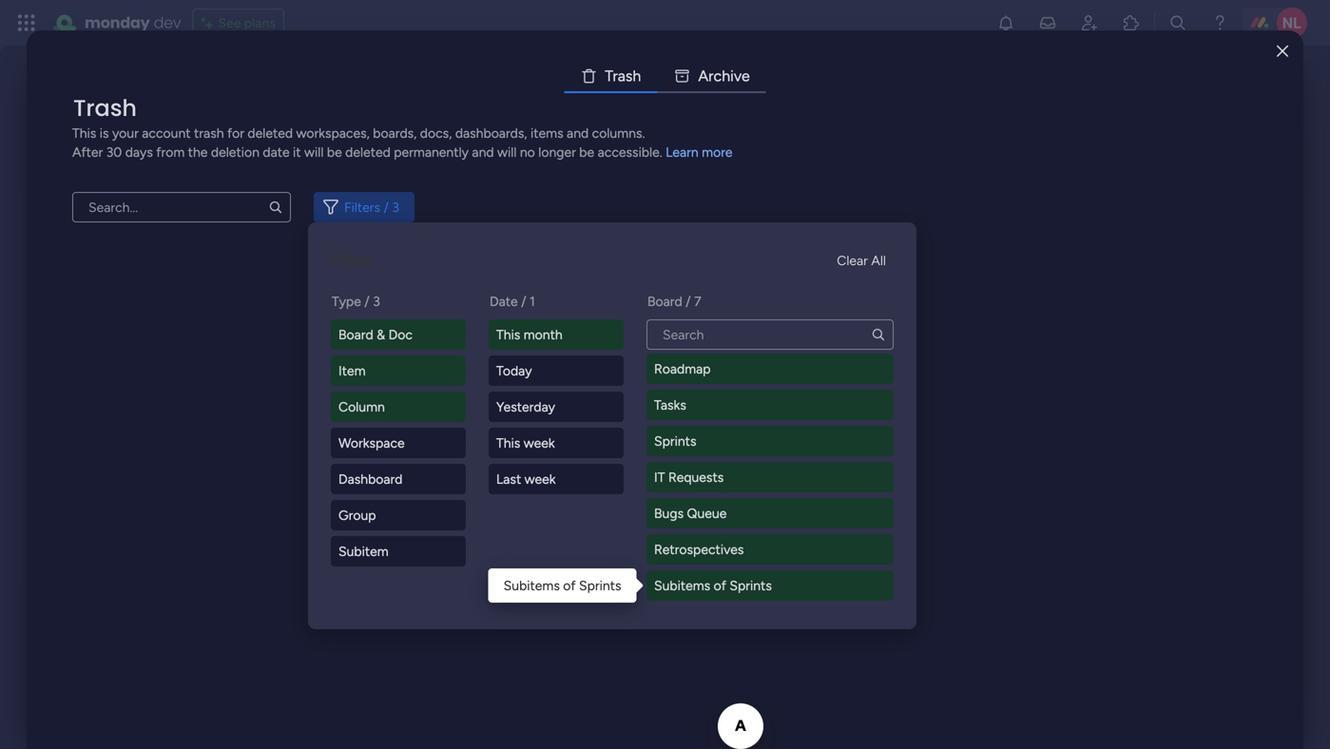 Task type: describe. For each thing, give the bounding box(es) containing it.
item
[[339, 363, 366, 379]]

no
[[520, 144, 535, 160]]

month
[[524, 327, 563, 343]]

bugs queue button
[[647, 498, 894, 529]]

1 of from the left
[[563, 578, 576, 594]]

learn
[[666, 144, 699, 160]]

0 horizontal spatial sprints
[[579, 578, 622, 594]]

s
[[626, 67, 633, 85]]

&
[[377, 327, 385, 343]]

1 horizontal spatial deleted
[[345, 144, 391, 160]]

/ for type
[[365, 293, 370, 310]]

search image
[[268, 200, 283, 215]]

bugs
[[654, 505, 684, 522]]

date / 1
[[490, 293, 535, 310]]

subitems of sprints inside 'button'
[[654, 578, 772, 594]]

docs,
[[420, 125, 452, 141]]

sprints inside 'button'
[[730, 578, 772, 594]]

more
[[702, 144, 733, 160]]

items
[[531, 125, 564, 141]]

apps image
[[1122, 13, 1141, 32]]

group
[[339, 507, 376, 524]]

date
[[490, 293, 518, 310]]

subitems of sprints button
[[647, 571, 894, 601]]

after
[[72, 144, 103, 160]]

subitem
[[339, 544, 389, 560]]

yesterday
[[496, 399, 555, 415]]

i
[[731, 67, 734, 85]]

r for t
[[613, 67, 618, 85]]

retrospectives button
[[647, 535, 894, 565]]

your
[[112, 125, 139, 141]]

board & doc button
[[331, 320, 466, 350]]

dashboard
[[339, 471, 403, 487]]

/ for date
[[521, 293, 526, 310]]

filters for filters / 3
[[344, 199, 380, 215]]

learn more link
[[666, 144, 733, 160]]

workspace
[[339, 435, 405, 451]]

v
[[734, 67, 742, 85]]

sprints button
[[647, 426, 894, 457]]

is
[[100, 125, 109, 141]]

board & doc
[[339, 327, 413, 343]]

date
[[263, 144, 290, 160]]

2 h from the left
[[722, 67, 731, 85]]

group button
[[331, 500, 466, 531]]

different
[[540, 609, 596, 626]]

longer
[[539, 144, 576, 160]]

columns.
[[592, 125, 645, 141]]

/ for board
[[686, 293, 691, 310]]

found
[[722, 568, 788, 600]]

it
[[654, 469, 665, 486]]

dev
[[154, 12, 181, 33]]

filters / 3
[[344, 199, 399, 215]]

archive is empty image
[[504, 245, 827, 569]]

from
[[156, 144, 185, 160]]

column
[[339, 399, 385, 415]]

1
[[530, 293, 535, 310]]

were
[[660, 568, 716, 600]]

subitem button
[[331, 536, 466, 567]]

7
[[694, 293, 702, 310]]

0 horizontal spatial and
[[472, 144, 494, 160]]

tasks
[[654, 397, 687, 413]]

close image
[[1277, 44, 1289, 58]]

sprints inside button
[[654, 433, 697, 449]]

retrospectives
[[654, 542, 744, 558]]

accessible.
[[598, 144, 663, 160]]

filters
[[777, 609, 814, 626]]

this for this week
[[496, 435, 521, 451]]

week for this week
[[524, 435, 555, 451]]

all
[[872, 253, 886, 269]]

remove
[[680, 609, 728, 626]]

workspaces,
[[296, 125, 370, 141]]

Search for items in the recycle bin search field
[[72, 192, 291, 223]]

deletion
[[211, 144, 260, 160]]

1 horizontal spatial and
[[567, 125, 589, 141]]

roadmap
[[654, 361, 711, 377]]

1 will from the left
[[304, 144, 324, 160]]

today
[[496, 363, 532, 379]]

days
[[125, 144, 153, 160]]

column button
[[331, 392, 466, 422]]

requests
[[669, 469, 724, 486]]

dashboard button
[[331, 464, 466, 495]]

notifications image
[[997, 13, 1016, 32]]

r for a
[[709, 67, 714, 85]]

monday dev
[[85, 12, 181, 33]]

t r a s h
[[605, 67, 641, 85]]

search
[[732, 609, 774, 626]]

monday
[[85, 12, 150, 33]]



Task type: locate. For each thing, give the bounding box(es) containing it.
1 subitems of sprints from the left
[[504, 578, 622, 594]]

see plans button
[[193, 9, 284, 37]]

0 horizontal spatial be
[[327, 144, 342, 160]]

keywords
[[599, 609, 660, 626]]

subitems inside 'button'
[[654, 578, 711, 594]]

clear
[[837, 253, 868, 269]]

1 h from the left
[[633, 67, 641, 85]]

will left no
[[497, 144, 517, 160]]

last
[[496, 471, 521, 487]]

this up after at top left
[[72, 125, 96, 141]]

0 vertical spatial this
[[72, 125, 96, 141]]

2 r from the left
[[709, 67, 714, 85]]

2 horizontal spatial sprints
[[730, 578, 772, 594]]

subitems up try
[[504, 578, 560, 594]]

results
[[579, 568, 655, 600]]

0 horizontal spatial subitems of sprints
[[504, 578, 622, 594]]

last week
[[496, 471, 556, 487]]

r
[[613, 67, 618, 85], [709, 67, 714, 85]]

r left i
[[709, 67, 714, 85]]

will right it
[[304, 144, 324, 160]]

sprints right no
[[579, 578, 622, 594]]

t
[[605, 67, 613, 85]]

0 horizontal spatial of
[[563, 578, 576, 594]]

0 horizontal spatial deleted
[[248, 125, 293, 141]]

Search search field
[[647, 320, 894, 350]]

queue
[[687, 505, 727, 522]]

it requests button
[[647, 462, 894, 493]]

see
[[218, 15, 241, 31]]

1 horizontal spatial subitems of sprints
[[654, 578, 772, 594]]

1 be from the left
[[327, 144, 342, 160]]

2 vertical spatial this
[[496, 435, 521, 451]]

search everything image
[[1169, 13, 1188, 32]]

of up different
[[563, 578, 576, 594]]

will
[[304, 144, 324, 160], [497, 144, 517, 160]]

1 r from the left
[[613, 67, 618, 85]]

1 horizontal spatial sprints
[[654, 433, 697, 449]]

clear all button
[[830, 245, 894, 276]]

0 horizontal spatial will
[[304, 144, 324, 160]]

filters
[[344, 199, 380, 215], [332, 252, 373, 270]]

filters / 3 button
[[314, 192, 415, 223]]

board for board / 7
[[648, 293, 683, 310]]

1 horizontal spatial board
[[648, 293, 683, 310]]

2 subitems from the left
[[654, 578, 711, 594]]

this inside "button"
[[496, 435, 521, 451]]

roadmap button
[[647, 354, 894, 384]]

this up last on the bottom
[[496, 435, 521, 451]]

be down workspaces,
[[327, 144, 342, 160]]

this month button
[[489, 320, 624, 350]]

0 vertical spatial 3
[[392, 199, 399, 215]]

search image
[[871, 327, 886, 342]]

this inside button
[[496, 327, 521, 343]]

3 right type
[[373, 293, 380, 310]]

type
[[332, 293, 361, 310]]

1 horizontal spatial r
[[709, 67, 714, 85]]

1 vertical spatial filters
[[332, 252, 373, 270]]

board inside button
[[339, 327, 374, 343]]

/ for filters
[[384, 199, 389, 215]]

today button
[[489, 356, 624, 386]]

1 subitems from the left
[[504, 578, 560, 594]]

1 vertical spatial and
[[472, 144, 494, 160]]

subitems of sprints
[[504, 578, 622, 594], [654, 578, 772, 594]]

subitems of sprints up different
[[504, 578, 622, 594]]

2 subitems of sprints from the left
[[654, 578, 772, 594]]

0 horizontal spatial h
[[633, 67, 641, 85]]

e
[[742, 67, 750, 85]]

/
[[384, 199, 389, 215], [365, 293, 370, 310], [521, 293, 526, 310], [686, 293, 691, 310]]

workspace button
[[331, 428, 466, 458]]

1 horizontal spatial of
[[714, 578, 727, 594]]

30
[[106, 144, 122, 160]]

bugs queue
[[654, 505, 727, 522]]

this down date / 1
[[496, 327, 521, 343]]

this for this month
[[496, 327, 521, 343]]

sprints up the search
[[730, 578, 772, 594]]

3 for type / 3
[[373, 293, 380, 310]]

and
[[567, 125, 589, 141], [472, 144, 494, 160]]

this month
[[496, 327, 563, 343]]

None search field
[[72, 192, 291, 223]]

permanently
[[394, 144, 469, 160]]

deleted down boards,
[[345, 144, 391, 160]]

yesterday button
[[489, 392, 624, 422]]

of up "remove"
[[714, 578, 727, 594]]

1 vertical spatial week
[[525, 471, 556, 487]]

trash
[[73, 92, 137, 124]]

plans
[[244, 15, 276, 31]]

invite members image
[[1080, 13, 1099, 32]]

1 horizontal spatial will
[[497, 144, 517, 160]]

last week button
[[489, 464, 624, 495]]

week for last week
[[525, 471, 556, 487]]

try
[[517, 609, 536, 626]]

filters up type / 3
[[332, 252, 373, 270]]

0 vertical spatial filters
[[344, 199, 380, 215]]

0 vertical spatial board
[[648, 293, 683, 310]]

week up last week at the bottom left of the page
[[524, 435, 555, 451]]

deleted up date
[[248, 125, 293, 141]]

it requests
[[654, 469, 724, 486]]

1 vertical spatial this
[[496, 327, 521, 343]]

1 horizontal spatial subitems
[[654, 578, 711, 594]]

filters for filters
[[332, 252, 373, 270]]

of
[[563, 578, 576, 594], [714, 578, 727, 594]]

h left v in the right of the page
[[722, 67, 731, 85]]

board
[[648, 293, 683, 310], [339, 327, 374, 343]]

a
[[618, 67, 626, 85]]

1 vertical spatial board
[[339, 327, 374, 343]]

this inside trash this is your account trash for deleted workspaces, boards, docs, dashboards, items and columns. after 30 days from the deletion date it will be deleted permanently and will no longer be accessible. learn more
[[72, 125, 96, 141]]

be
[[327, 144, 342, 160], [579, 144, 595, 160]]

select product image
[[17, 13, 36, 32]]

doc
[[389, 327, 413, 343]]

tasks button
[[647, 390, 894, 420]]

board for board & doc
[[339, 327, 374, 343]]

account
[[142, 125, 191, 141]]

0 horizontal spatial r
[[613, 67, 618, 85]]

noah lott image
[[1277, 8, 1308, 38]]

week right last on the bottom
[[525, 471, 556, 487]]

/ down boards,
[[384, 199, 389, 215]]

/ inside dropdown button
[[384, 199, 389, 215]]

filters down workspaces,
[[344, 199, 380, 215]]

and up longer
[[567, 125, 589, 141]]

0 vertical spatial deleted
[[248, 125, 293, 141]]

3 inside filters / 3 dropdown button
[[392, 199, 399, 215]]

board left 7
[[648, 293, 683, 310]]

clear all
[[837, 253, 886, 269]]

help image
[[1211, 13, 1230, 32]]

no results were found try different keywords or remove search filters
[[517, 568, 814, 626]]

0 vertical spatial and
[[567, 125, 589, 141]]

3 for filters / 3
[[392, 199, 399, 215]]

filters inside filters / 3 dropdown button
[[344, 199, 380, 215]]

0 horizontal spatial subitems
[[504, 578, 560, 594]]

no
[[542, 568, 573, 600]]

1 horizontal spatial be
[[579, 144, 595, 160]]

item button
[[331, 356, 466, 386]]

2 of from the left
[[714, 578, 727, 594]]

for
[[227, 125, 244, 141]]

1 vertical spatial deleted
[[345, 144, 391, 160]]

type / 3
[[332, 293, 380, 310]]

h right a on the left top of page
[[633, 67, 641, 85]]

/ right type
[[365, 293, 370, 310]]

a
[[698, 67, 709, 85]]

this week
[[496, 435, 555, 451]]

this week button
[[489, 428, 624, 458]]

week inside button
[[525, 471, 556, 487]]

1 horizontal spatial 3
[[392, 199, 399, 215]]

1 horizontal spatial h
[[722, 67, 731, 85]]

c
[[714, 67, 722, 85]]

this
[[72, 125, 96, 141], [496, 327, 521, 343], [496, 435, 521, 451]]

inbox image
[[1039, 13, 1058, 32]]

a r c h i v e
[[698, 67, 750, 85]]

1 vertical spatial 3
[[373, 293, 380, 310]]

subitems
[[504, 578, 560, 594], [654, 578, 711, 594]]

week inside "button"
[[524, 435, 555, 451]]

/ left 7
[[686, 293, 691, 310]]

r left s
[[613, 67, 618, 85]]

h
[[633, 67, 641, 85], [722, 67, 731, 85]]

board left "&"
[[339, 327, 374, 343]]

of inside 'button'
[[714, 578, 727, 594]]

the
[[188, 144, 208, 160]]

0 horizontal spatial board
[[339, 327, 374, 343]]

week
[[524, 435, 555, 451], [525, 471, 556, 487]]

sprints down tasks
[[654, 433, 697, 449]]

deleted
[[248, 125, 293, 141], [345, 144, 391, 160]]

None search field
[[647, 320, 894, 350]]

subitems of sprints up "remove"
[[654, 578, 772, 594]]

trash this is your account trash for deleted workspaces, boards, docs, dashboards, items and columns. after 30 days from the deletion date it will be deleted permanently and will no longer be accessible. learn more
[[72, 92, 733, 160]]

see plans
[[218, 15, 276, 31]]

0 vertical spatial week
[[524, 435, 555, 451]]

board / 7
[[648, 293, 702, 310]]

be right longer
[[579, 144, 595, 160]]

and down dashboards,
[[472, 144, 494, 160]]

0 horizontal spatial 3
[[373, 293, 380, 310]]

/ left 1
[[521, 293, 526, 310]]

boards,
[[373, 125, 417, 141]]

3 down permanently
[[392, 199, 399, 215]]

2 will from the left
[[497, 144, 517, 160]]

subitems up or at the bottom
[[654, 578, 711, 594]]

2 be from the left
[[579, 144, 595, 160]]



Task type: vqa. For each thing, say whether or not it's contained in the screenshot.
Sprints
yes



